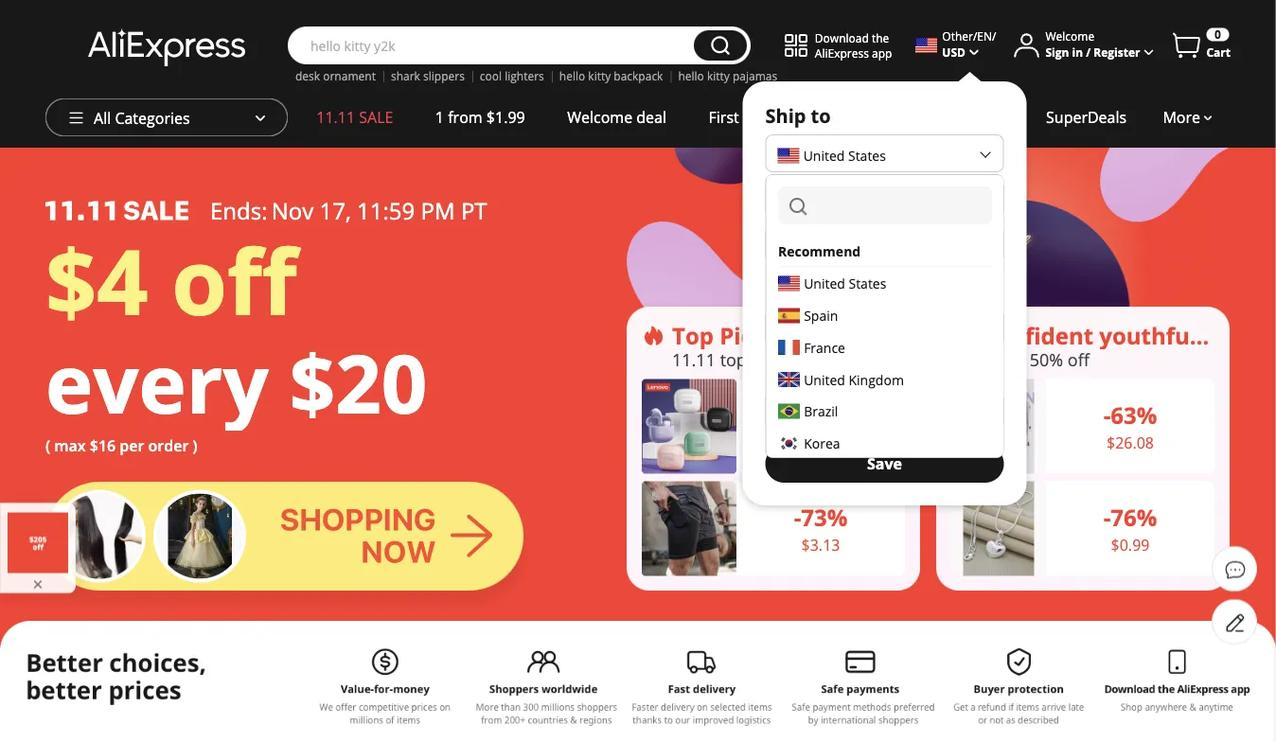 Task type: locate. For each thing, give the bounding box(es) containing it.
1 vertical spatial (
[[45, 436, 50, 456]]

11.11 sale
[[317, 107, 393, 127]]

11.11
[[317, 107, 355, 127], [672, 348, 716, 371]]

welcome down the hello kitty backpack
[[568, 107, 633, 127]]

in
[[1073, 44, 1084, 60]]

first come, 50% off link
[[688, 99, 864, 136]]

( left max
[[45, 436, 50, 456]]

desk ornament
[[296, 68, 376, 84]]

0 vertical spatial )
[[847, 403, 850, 421]]

2 vertical spatial united
[[804, 371, 845, 389]]

1 vertical spatial 50%
[[1030, 348, 1064, 371]]

korea
[[804, 435, 840, 453]]

france
[[804, 339, 845, 357]]

to inside confident youthful styles up to 50% off
[[1009, 348, 1026, 371]]

2 horizontal spatial off
[[1068, 348, 1090, 371]]

None button
[[694, 30, 747, 61]]

11.11 left sale
[[317, 107, 355, 127]]

$3.13
[[802, 535, 841, 555]]

0 horizontal spatial hello
[[560, 68, 586, 84]]

product image image
[[642, 379, 737, 474], [964, 379, 1035, 474], [642, 482, 737, 576], [964, 482, 1035, 576]]

come,
[[743, 107, 786, 127]]

english
[[778, 320, 822, 338]]

3 united from the top
[[804, 371, 845, 389]]

pop picture image
[[8, 513, 68, 574]]

0 horizontal spatial to
[[811, 102, 831, 128]]

1 vertical spatial welcome
[[568, 107, 633, 127]]

nov
[[271, 195, 314, 226]]

0 horizontal spatial )
[[193, 436, 198, 456]]

) right euro at the right of the page
[[847, 403, 850, 421]]

max
[[54, 436, 86, 456]]

$16
[[90, 436, 116, 456]]

deal
[[637, 107, 667, 127]]

- inside -76% $0.99
[[1104, 502, 1111, 533]]

desk
[[296, 68, 320, 84]]

1 horizontal spatial welcome
[[1046, 28, 1095, 44]]

/ right other/
[[993, 28, 997, 44]]

kitty left pajamas
[[707, 68, 730, 84]]

0 vertical spatial 11.11
[[317, 107, 355, 127]]

None field
[[778, 187, 992, 224]]

11.11 left top
[[672, 348, 716, 371]]

0 vertical spatial alabama
[[778, 191, 832, 209]]

) right the order
[[193, 436, 198, 456]]

ornament
[[323, 68, 376, 84]]

)
[[847, 403, 850, 421], [193, 436, 198, 456]]

united states down ship to
[[804, 147, 886, 165]]

kingdom
[[849, 371, 904, 389]]

united down the france
[[804, 371, 845, 389]]

save
[[868, 454, 903, 474]]

recommend
[[778, 242, 861, 260]]

superdeals link
[[1026, 99, 1148, 136]]

- for 76%
[[1104, 502, 1111, 533]]

sale
[[359, 107, 393, 127]]

kitty for pajamas
[[707, 68, 730, 84]]

1 from $1.99 link
[[414, 99, 546, 136]]

$20
[[290, 328, 428, 438]]

1 horizontal spatial 11.11
[[672, 348, 716, 371]]

1 united from the top
[[804, 147, 845, 165]]

1 alabama from the top
[[778, 191, 832, 209]]

1 hello from the left
[[560, 68, 586, 84]]

welcome
[[1046, 28, 1095, 44], [568, 107, 633, 127]]

17,
[[320, 195, 351, 226]]

0 vertical spatial (
[[807, 403, 811, 421]]

top
[[720, 348, 747, 371]]

to right "ship"
[[811, 102, 831, 128]]

0 horizontal spatial 50%
[[790, 107, 820, 127]]

united states up 'spain'
[[804, 275, 886, 293]]

sign in / register
[[1046, 44, 1141, 60]]

united kingdom
[[804, 371, 904, 389]]

off inside confident youthful styles up to 50% off
[[1068, 348, 1090, 371]]

shark
[[391, 68, 420, 84]]

pm
[[421, 195, 455, 226]]

welcome deal
[[568, 107, 667, 127]]

united states
[[804, 147, 886, 165], [804, 275, 886, 293]]

kitty
[[589, 68, 611, 84], [707, 68, 730, 84]]

icon image
[[642, 324, 665, 347]]

2 hello from the left
[[679, 68, 705, 84]]

close image
[[30, 577, 45, 593]]

all categories
[[94, 108, 190, 128]]

to right up
[[1009, 348, 1026, 371]]

0 vertical spatial off
[[824, 107, 843, 127]]

2 alabama from the top
[[778, 236, 832, 254]]

0 horizontal spatial 11.11
[[317, 107, 355, 127]]

welcome up superdeals
[[1046, 28, 1095, 44]]

alabama up language
[[778, 236, 832, 254]]

$1.99
[[487, 107, 525, 127]]

2 kitty from the left
[[707, 68, 730, 84]]

picks
[[720, 320, 778, 351]]

united up 'spain'
[[804, 275, 845, 293]]

1 states from the top
[[849, 147, 886, 165]]

50% right come,
[[790, 107, 820, 127]]

2 states from the top
[[849, 275, 886, 293]]

alabama up recommend
[[778, 191, 832, 209]]

desk ornament link
[[296, 68, 376, 84]]

- inside -63% $26.08
[[1104, 400, 1111, 431]]

/ right in
[[1087, 44, 1091, 60]]

united down ship to
[[804, 147, 845, 165]]

1 horizontal spatial hello
[[679, 68, 705, 84]]

0 vertical spatial welcome
[[1046, 28, 1095, 44]]

hello for hello kitty backpack
[[560, 68, 586, 84]]

1 vertical spatial off
[[172, 219, 297, 341]]

1 kitty from the left
[[589, 68, 611, 84]]

- inside -71% $6.43
[[794, 400, 802, 431]]

0
[[1215, 27, 1222, 42]]

( right eur
[[807, 403, 811, 421]]

0 vertical spatial 50%
[[790, 107, 820, 127]]

hello kitty backpack
[[560, 68, 663, 84]]

-76% $0.99
[[1104, 502, 1158, 555]]

welcome for welcome deal
[[568, 107, 633, 127]]

- inside -73% $3.13
[[794, 502, 802, 533]]

$26.08
[[1107, 433, 1155, 453]]

first come, 50% off
[[709, 107, 843, 127]]

hello kitty y2k text field
[[301, 36, 685, 55]]

the
[[872, 30, 890, 45]]

1 horizontal spatial /
[[1087, 44, 1091, 60]]

1 horizontal spatial off
[[824, 107, 843, 127]]

76%
[[1111, 502, 1158, 533]]

1
[[436, 107, 444, 127]]

50% right up
[[1030, 348, 1064, 371]]

0 horizontal spatial (
[[45, 436, 50, 456]]

2 vertical spatial off
[[1068, 348, 1090, 371]]

top picks
[[672, 320, 778, 351]]

1 vertical spatial states
[[849, 275, 886, 293]]

50% inside confident youthful styles up to 50% off
[[1030, 348, 1064, 371]]

hello
[[560, 68, 586, 84], [679, 68, 705, 84]]

1 vertical spatial alabama
[[778, 236, 832, 254]]

to
[[811, 102, 831, 128], [1009, 348, 1026, 371]]

welcome deal link
[[546, 99, 688, 136]]

0 vertical spatial to
[[811, 102, 831, 128]]

0 horizontal spatial off
[[172, 219, 297, 341]]

0 horizontal spatial /
[[993, 28, 997, 44]]

71%
[[802, 400, 848, 431]]

1 horizontal spatial kitty
[[707, 68, 730, 84]]

hello right backpack
[[679, 68, 705, 84]]

deals
[[752, 348, 794, 371]]

0 horizontal spatial welcome
[[568, 107, 633, 127]]

0 vertical spatial united
[[804, 147, 845, 165]]

1 vertical spatial 11.11
[[672, 348, 716, 371]]

1 vertical spatial united
[[804, 275, 845, 293]]

ship
[[766, 102, 806, 128]]

1 vertical spatial to
[[1009, 348, 1026, 371]]

1 vertical spatial )
[[193, 436, 198, 456]]

styles
[[1203, 320, 1269, 351]]

(
[[807, 403, 811, 421], [45, 436, 50, 456]]

0 vertical spatial united states
[[804, 147, 886, 165]]

kitty left backpack
[[589, 68, 611, 84]]

product image image for -73%
[[642, 482, 737, 576]]

order
[[148, 436, 189, 456]]

united
[[804, 147, 845, 165], [804, 275, 845, 293], [804, 371, 845, 389]]

brazil
[[804, 403, 838, 421]]

register
[[1094, 44, 1141, 60]]

2 united from the top
[[804, 275, 845, 293]]

1 horizontal spatial to
[[1009, 348, 1026, 371]]

hello right lighters
[[560, 68, 586, 84]]

1 vertical spatial united states
[[804, 275, 886, 293]]

download
[[815, 30, 869, 45]]

lighters
[[505, 68, 544, 84]]

0 vertical spatial states
[[849, 147, 886, 165]]

$6.43
[[802, 433, 841, 453]]

1 united states from the top
[[804, 147, 886, 165]]

0 horizontal spatial kitty
[[589, 68, 611, 84]]

backpack
[[614, 68, 663, 84]]

1 horizontal spatial 50%
[[1030, 348, 1064, 371]]



Task type: vqa. For each thing, say whether or not it's contained in the screenshot.
the Bar Chairs & Stools link
no



Task type: describe. For each thing, give the bounding box(es) containing it.
other/ en /
[[943, 28, 997, 44]]

shark slippers
[[391, 68, 465, 84]]

shark slippers link
[[391, 68, 465, 84]]

from
[[448, 107, 483, 127]]

hello for hello kitty pajamas
[[679, 68, 705, 84]]

-71% $6.43
[[794, 400, 848, 453]]

usd
[[943, 44, 966, 60]]

per
[[120, 436, 144, 456]]

eur
[[778, 403, 803, 421]]

hello kitty pajamas
[[679, 68, 778, 84]]

11.11 for 11.11 top deals
[[672, 348, 716, 371]]

categories
[[115, 108, 190, 128]]

) inside "every $20 ( max $16 per order )"
[[193, 436, 198, 456]]

cool lighters link
[[480, 68, 544, 84]]

product image image for -71%
[[642, 379, 737, 474]]

language
[[766, 277, 857, 303]]

superdeals
[[1047, 107, 1127, 127]]

( inside "every $20 ( max $16 per order )"
[[45, 436, 50, 456]]

1 horizontal spatial )
[[847, 403, 850, 421]]

1 from $1.99
[[436, 107, 525, 127]]

currency
[[766, 360, 852, 386]]

50% inside 'link'
[[790, 107, 820, 127]]

1 horizontal spatial (
[[807, 403, 811, 421]]

- for 71%
[[794, 400, 802, 431]]

all
[[94, 108, 111, 128]]

ends:
[[210, 195, 268, 226]]

product image image for -76%
[[964, 482, 1035, 576]]

63%
[[1111, 400, 1158, 431]]

- for 73%
[[794, 502, 802, 533]]

confident youthful styles up to 50% off
[[982, 320, 1269, 371]]

en
[[978, 28, 993, 44]]

$0.99
[[1112, 535, 1150, 555]]

first
[[709, 107, 739, 127]]

/ for in
[[1087, 44, 1091, 60]]

kitty for backpack
[[589, 68, 611, 84]]

11.11 sale link
[[296, 99, 414, 136]]

youthful
[[1100, 320, 1197, 351]]

-73% $3.13
[[794, 502, 848, 555]]

aliexpress
[[815, 45, 869, 60]]

-63% $26.08
[[1104, 400, 1158, 453]]

cool lighters
[[480, 68, 544, 84]]

hello kitty backpack link
[[560, 68, 663, 84]]

$4
[[45, 219, 148, 341]]

cart
[[1207, 45, 1231, 60]]

2 united states from the top
[[804, 275, 886, 293]]

pt
[[461, 195, 487, 226]]

every
[[45, 328, 269, 438]]

73%
[[802, 502, 848, 533]]

up
[[982, 348, 1005, 371]]

download the aliexpress app
[[815, 30, 893, 60]]

0 cart
[[1207, 27, 1231, 60]]

- for 63%
[[1104, 400, 1111, 431]]

spain
[[804, 307, 838, 325]]

slippers
[[423, 68, 465, 84]]

$4 off
[[45, 219, 297, 341]]

11.11 for 11.11 sale
[[317, 107, 355, 127]]

ship to
[[766, 102, 831, 128]]

eur ( euro )
[[778, 403, 850, 421]]

euro
[[814, 403, 843, 421]]

pajamas
[[733, 68, 778, 84]]

top
[[672, 320, 714, 351]]

app
[[872, 45, 893, 60]]

more
[[1163, 107, 1201, 127]]

other/
[[943, 28, 978, 44]]

off inside 'first come, 50% off' 'link'
[[824, 107, 843, 127]]

/ for en
[[993, 28, 997, 44]]

sign
[[1046, 44, 1070, 60]]

confident
[[982, 320, 1094, 351]]

hello kitty pajamas link
[[679, 68, 778, 84]]

product image image for -63%
[[964, 379, 1035, 474]]

11.11 top deals
[[672, 348, 794, 371]]

welcome for welcome
[[1046, 28, 1095, 44]]

ends: nov 17, 11:59 pm pt
[[210, 195, 487, 226]]

11:59
[[357, 195, 415, 226]]

cool
[[480, 68, 502, 84]]



